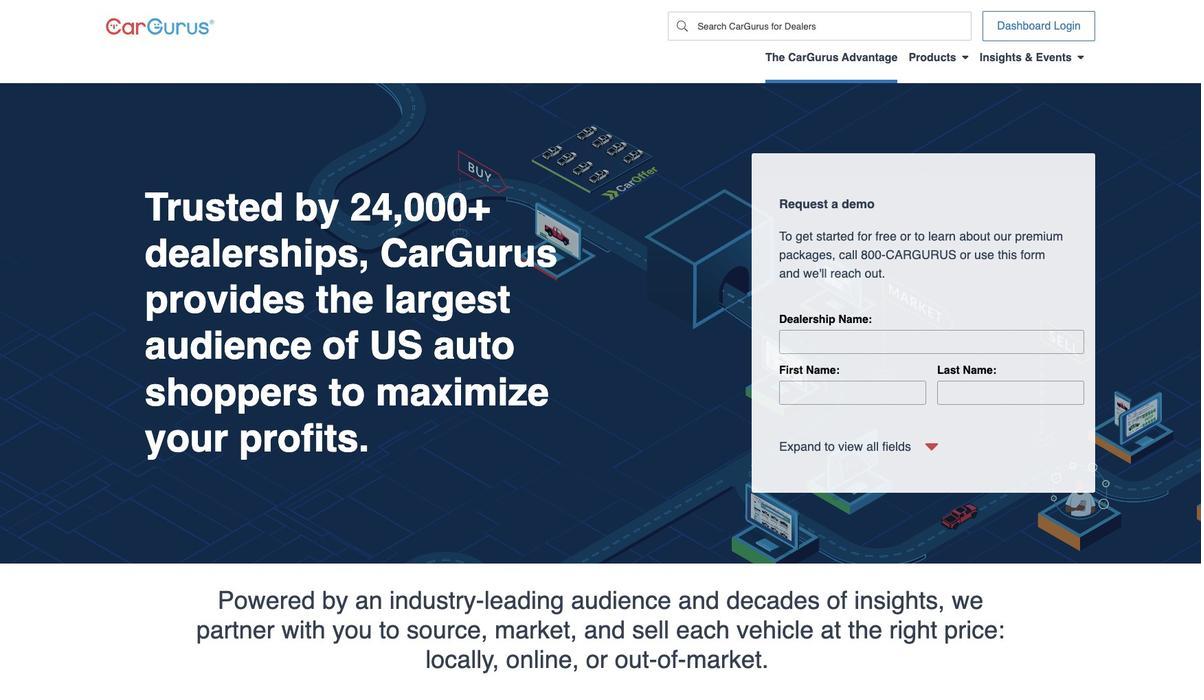 Task type: vqa. For each thing, say whether or not it's contained in the screenshot.
get
yes



Task type: describe. For each thing, give the bounding box(es) containing it.
learn
[[929, 229, 956, 244]]

largest
[[384, 278, 511, 322]]

use
[[975, 248, 995, 262]]

name: for dealership name:
[[839, 314, 872, 326]]

we'll
[[804, 266, 827, 281]]

the cargurus advantage
[[766, 52, 898, 64]]

insights
[[980, 52, 1022, 64]]

cargurus
[[886, 248, 957, 262]]

your
[[145, 416, 228, 460]]

0 horizontal spatial and
[[584, 616, 626, 644]]

of inside powered by an industry-leading audience and decades of insights, we partner with you to source, market, and sell each vehicle at the right price: locally, online, or out-of-market.
[[827, 586, 848, 614]]

provides
[[145, 278, 305, 322]]

audience inside trusted by 24,000+ dealerships, cargurus provides the largest audience of us auto shoppers  to maximize your profits.
[[145, 324, 312, 368]]

advantage
[[842, 52, 898, 64]]

cargurus inside trusted by 24,000+ dealerships, cargurus provides the largest audience of us auto shoppers  to maximize your profits.
[[380, 232, 558, 276]]

to inside powered by an industry-leading audience and decades of insights, we partner with you to source, market, and sell each vehicle at the right price: locally, online, or out-of-market.
[[379, 616, 400, 644]]

us
[[369, 324, 423, 368]]

search image
[[677, 21, 688, 32]]

this
[[998, 248, 1017, 262]]

cargurus logo link
[[106, 18, 215, 35]]

0 vertical spatial or
[[901, 229, 912, 244]]

last
[[938, 364, 960, 377]]

right
[[890, 616, 938, 644]]

last name:
[[938, 364, 997, 377]]

of-
[[658, 646, 687, 674]]

1 vertical spatial or
[[960, 248, 971, 262]]

our
[[994, 229, 1012, 244]]

dealership
[[780, 314, 836, 326]]

market.
[[687, 646, 769, 674]]

caret down image
[[1078, 52, 1085, 63]]

about
[[960, 229, 991, 244]]

expand
[[780, 439, 821, 454]]

audience inside powered by an industry-leading audience and decades of insights, we partner with you to source, market, and sell each vehicle at the right price: locally, online, or out-of-market.
[[571, 586, 672, 614]]

premium
[[1015, 229, 1064, 244]]

we
[[952, 586, 984, 614]]

the inside trusted by 24,000+ dealerships, cargurus provides the largest audience of us auto shoppers  to maximize your profits.
[[316, 278, 374, 322]]

cargurus logo image
[[106, 18, 215, 35]]

first name:
[[780, 364, 840, 377]]

out-
[[615, 646, 658, 674]]

by for powered
[[322, 586, 348, 614]]

expand to view all fields
[[780, 439, 912, 454]]

dashboard login
[[998, 20, 1081, 32]]

partner
[[196, 616, 275, 644]]

reach
[[831, 266, 862, 281]]

an
[[355, 586, 383, 614]]

free
[[876, 229, 897, 244]]

call
[[839, 248, 858, 262]]

decades
[[727, 586, 820, 614]]

profits.
[[239, 416, 369, 460]]

dashboard login button
[[983, 11, 1096, 41]]

for
[[858, 229, 872, 244]]

1 horizontal spatial and
[[679, 586, 720, 614]]

started
[[817, 229, 854, 244]]

products
[[909, 52, 957, 64]]

form
[[1021, 248, 1046, 262]]

0 vertical spatial cargurus
[[788, 52, 839, 64]]

Search CarGurus for Dealers search field
[[696, 13, 971, 40]]

dashboard
[[998, 20, 1051, 32]]

the inside powered by an industry-leading audience and decades of insights, we partner with you to source, market, and sell each vehicle at the right price: locally, online, or out-of-market.
[[848, 616, 883, 644]]

to inside trusted by 24,000+ dealerships, cargurus provides the largest audience of us auto shoppers  to maximize your profits.
[[329, 370, 365, 414]]

out.
[[865, 266, 886, 281]]

with
[[282, 616, 326, 644]]



Task type: locate. For each thing, give the bounding box(es) containing it.
powered
[[218, 586, 315, 614]]

0 vertical spatial audience
[[145, 324, 312, 368]]

or
[[901, 229, 912, 244], [960, 248, 971, 262], [586, 646, 608, 674]]

request a demo
[[780, 197, 875, 211]]

powered by an industry-leading audience and decades of insights, we partner with you to source, market, and sell each vehicle at the right price: locally, online, or out-of-market.
[[196, 586, 1005, 674]]

0 horizontal spatial audience
[[145, 324, 312, 368]]

to down an
[[379, 616, 400, 644]]

to left view
[[825, 439, 835, 454]]

to inside to get started for free or to learn about our premium packages, call 800-cargurus or use this form and we'll reach out.
[[915, 229, 925, 244]]

auto
[[434, 324, 515, 368]]

first
[[780, 364, 803, 377]]

market,
[[495, 616, 577, 644]]

view
[[839, 439, 863, 454]]

audience up shoppers in the bottom of the page
[[145, 324, 312, 368]]

First Name: text field
[[780, 381, 927, 405]]

Dealership Name: text field
[[780, 330, 1085, 354]]

800-
[[861, 248, 886, 262]]

vehicle
[[737, 616, 814, 644]]

and up each
[[679, 586, 720, 614]]

to inside expand to view all fields button
[[825, 439, 835, 454]]

name: right first
[[806, 364, 840, 377]]

of up at
[[827, 586, 848, 614]]

&
[[1025, 52, 1033, 64]]

name: for first name:
[[806, 364, 840, 377]]

name:
[[839, 314, 872, 326], [806, 364, 840, 377], [963, 364, 997, 377]]

1 vertical spatial and
[[679, 586, 720, 614]]

by inside trusted by 24,000+ dealerships, cargurus provides the largest audience of us auto shoppers  to maximize your profits.
[[295, 185, 340, 229]]

or inside powered by an industry-leading audience and decades of insights, we partner with you to source, market, and sell each vehicle at the right price: locally, online, or out-of-market.
[[586, 646, 608, 674]]

0 horizontal spatial the
[[316, 278, 374, 322]]

or left use
[[960, 248, 971, 262]]

of
[[322, 324, 359, 368], [827, 586, 848, 614]]

to
[[915, 229, 925, 244], [329, 370, 365, 414], [825, 439, 835, 454], [379, 616, 400, 644]]

the
[[766, 52, 785, 64]]

cargurus
[[788, 52, 839, 64], [380, 232, 558, 276]]

to up profits.
[[329, 370, 365, 414]]

2 vertical spatial and
[[584, 616, 626, 644]]

caret down image
[[962, 52, 969, 63]]

trusted by 24,000+ dealerships, cargurus provides the largest audience of us auto shoppers  to maximize your profits.
[[145, 185, 558, 460]]

2 horizontal spatial and
[[780, 266, 800, 281]]

to get started for free or to learn about our premium packages, call 800-cargurus or use this form and we'll reach out.
[[780, 229, 1064, 281]]

and
[[780, 266, 800, 281], [679, 586, 720, 614], [584, 616, 626, 644]]

1 horizontal spatial audience
[[571, 586, 672, 614]]

name: right last
[[963, 364, 997, 377]]

industry-
[[390, 586, 485, 614]]

all
[[867, 439, 879, 454]]

cargurus down search cargurus for dealers search field
[[788, 52, 839, 64]]

the cargurus advantage link
[[766, 52, 898, 72]]

0 vertical spatial by
[[295, 185, 340, 229]]

you
[[333, 616, 372, 644]]

locally,
[[426, 646, 499, 674]]

by for trusted
[[295, 185, 340, 229]]

dealership name:
[[780, 314, 872, 326]]

0 horizontal spatial of
[[322, 324, 359, 368]]

get
[[796, 229, 813, 244]]

cargurus up largest
[[380, 232, 558, 276]]

1 vertical spatial cargurus
[[380, 232, 558, 276]]

24,000+
[[350, 185, 490, 229]]

by inside powered by an industry-leading audience and decades of insights, we partner with you to source, market, and sell each vehicle at the right price: locally, online, or out-of-market.
[[322, 586, 348, 614]]

audience
[[145, 324, 312, 368], [571, 586, 672, 614]]

1 horizontal spatial cargurus
[[788, 52, 839, 64]]

and left we'll
[[780, 266, 800, 281]]

and up out-
[[584, 616, 626, 644]]

name: down reach
[[839, 314, 872, 326]]

name: for last name:
[[963, 364, 997, 377]]

insights & events
[[980, 52, 1072, 64]]

price:
[[945, 616, 1005, 644]]

0 horizontal spatial cargurus
[[380, 232, 558, 276]]

trusted
[[145, 185, 284, 229]]

the
[[316, 278, 374, 322], [848, 616, 883, 644]]

Last Name: text field
[[938, 381, 1085, 405]]

audience up sell
[[571, 586, 672, 614]]

to up cargurus at the top right of the page
[[915, 229, 925, 244]]

sell
[[632, 616, 670, 644]]

0 vertical spatial the
[[316, 278, 374, 322]]

0 horizontal spatial or
[[586, 646, 608, 674]]

of left 'us'
[[322, 324, 359, 368]]

to
[[780, 229, 793, 244]]

of inside trusted by 24,000+ dealerships, cargurus provides the largest audience of us auto shoppers  to maximize your profits.
[[322, 324, 359, 368]]

dealerships,
[[145, 232, 370, 276]]

leading
[[485, 586, 564, 614]]

or right free
[[901, 229, 912, 244]]

1 horizontal spatial of
[[827, 586, 848, 614]]

1 vertical spatial audience
[[571, 586, 672, 614]]

fields
[[883, 439, 912, 454]]

2 horizontal spatial or
[[960, 248, 971, 262]]

a
[[832, 197, 839, 211]]

1 vertical spatial by
[[322, 586, 348, 614]]

1 horizontal spatial or
[[901, 229, 912, 244]]

expand to view all fields button
[[780, 435, 939, 457]]

request
[[780, 197, 828, 211]]

maximize
[[376, 370, 549, 414]]

login
[[1054, 20, 1081, 32]]

and inside to get started for free or to learn about our premium packages, call 800-cargurus or use this form and we'll reach out.
[[780, 266, 800, 281]]

each
[[676, 616, 730, 644]]

0 vertical spatial of
[[322, 324, 359, 368]]

shoppers
[[145, 370, 318, 414]]

packages,
[[780, 248, 836, 262]]

0 vertical spatial and
[[780, 266, 800, 281]]

at
[[821, 616, 842, 644]]

1 horizontal spatial the
[[848, 616, 883, 644]]

insights,
[[855, 586, 945, 614]]

online,
[[506, 646, 579, 674]]

source,
[[407, 616, 488, 644]]

2 vertical spatial or
[[586, 646, 608, 674]]

or left out-
[[586, 646, 608, 674]]

by
[[295, 185, 340, 229], [322, 586, 348, 614]]

demo
[[842, 197, 875, 211]]

1 vertical spatial of
[[827, 586, 848, 614]]

1 vertical spatial the
[[848, 616, 883, 644]]

events
[[1036, 52, 1072, 64]]



